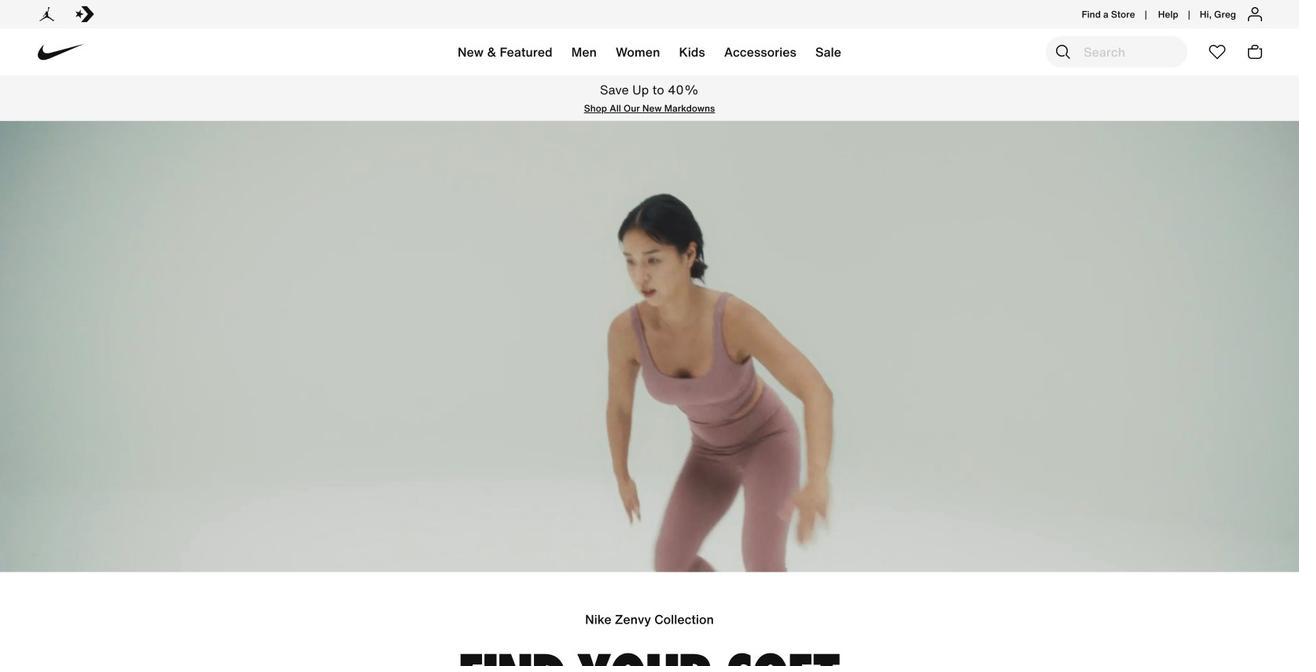 Task type: describe. For each thing, give the bounding box(es) containing it.
converse image
[[76, 5, 94, 24]]

favorites image
[[1208, 42, 1227, 61]]



Task type: vqa. For each thing, say whether or not it's contained in the screenshot.
NIKE AIR MAX PLUS MEN'S SHOES image
no



Task type: locate. For each thing, give the bounding box(es) containing it.
Search Products text field
[[1046, 36, 1188, 68]]

nike home page image
[[30, 21, 92, 83]]

hi, greg. account & favorites element
[[1200, 7, 1236, 21]]

jordan image
[[38, 5, 57, 24]]

main content
[[0, 76, 1299, 666]]

open search modal image
[[1054, 42, 1073, 61]]

menu bar
[[267, 31, 1032, 79]]



